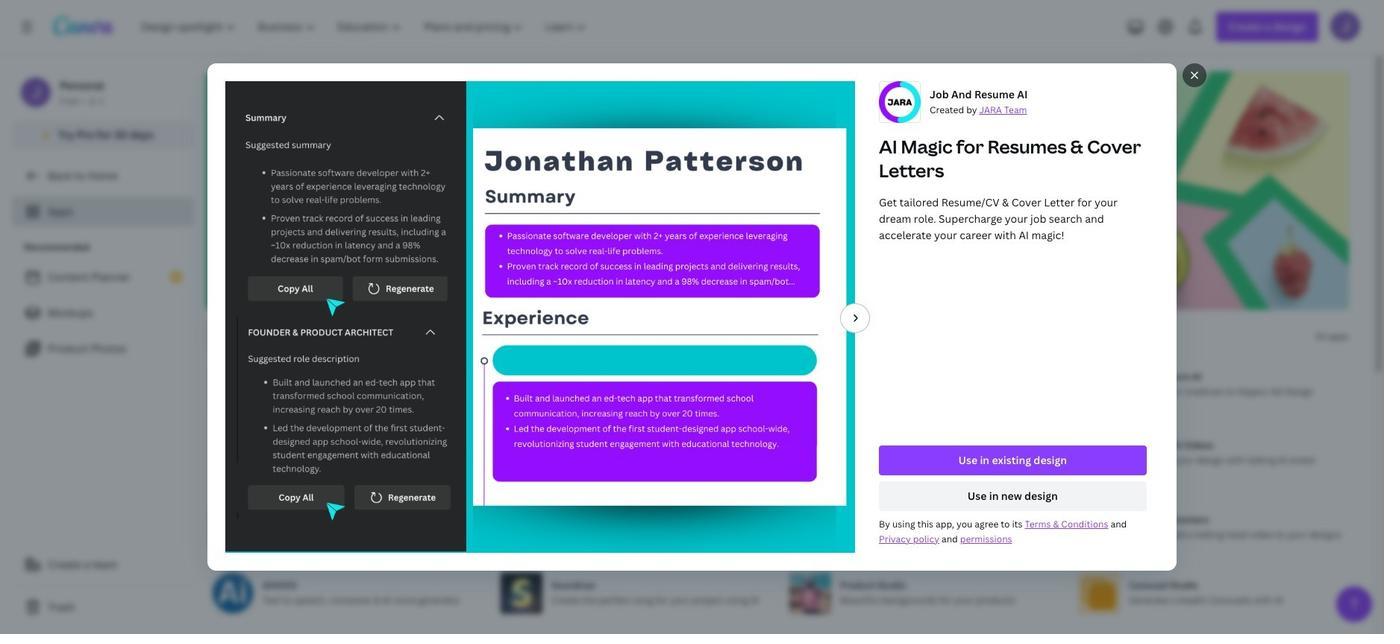 Task type: describe. For each thing, give the bounding box(es) containing it.
top level navigation element
[[131, 12, 600, 42]]

a collage of irregular sharp edged shapes. the left-most shape is unfilled and is selected by the user francis. every other shape is filled with an image of a fruit on a colored background. image
[[925, 72, 1349, 310]]



Task type: vqa. For each thing, say whether or not it's contained in the screenshot.
Top level navigation "Element"
yes



Task type: locate. For each thing, give the bounding box(es) containing it.
Input field to search for apps search field
[[236, 323, 445, 351]]

list
[[12, 263, 194, 364]]



